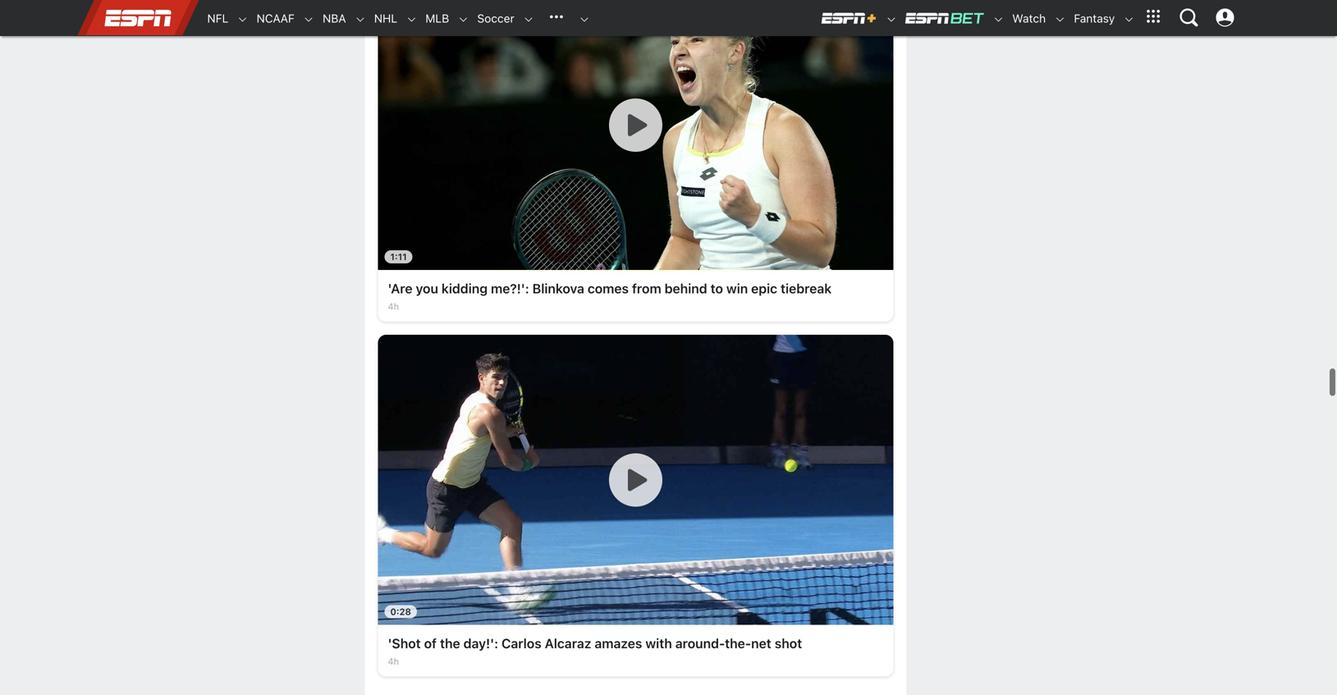 Task type: vqa. For each thing, say whether or not it's contained in the screenshot.
Seattle Kraken link
no



Task type: locate. For each thing, give the bounding box(es) containing it.
soccer
[[477, 11, 515, 25]]

mlb
[[426, 11, 449, 25]]

4h down 'are
[[388, 301, 399, 312]]

nba link
[[315, 1, 346, 36]]

1:11
[[390, 252, 407, 262]]

4h
[[388, 301, 399, 312], [388, 657, 399, 667]]

0 vertical spatial 4h
[[388, 301, 399, 312]]

epic
[[752, 281, 778, 297]]

2 4h from the top
[[388, 657, 399, 667]]

amazes
[[595, 636, 643, 652]]

4h for 'are
[[388, 301, 399, 312]]

1 vertical spatial 4h
[[388, 657, 399, 667]]

'shot of the day!': carlos alcaraz amazes with around-the-net shot
[[388, 636, 803, 652]]

'are you kidding me?!': blinkova comes from behind to win epic tiebreak
[[388, 281, 832, 297]]

alcaraz
[[545, 636, 592, 652]]

kidding
[[442, 281, 488, 297]]

the
[[440, 636, 460, 652]]

1 4h from the top
[[388, 301, 399, 312]]

around-
[[676, 636, 725, 652]]

net
[[752, 636, 772, 652]]

to
[[711, 281, 723, 297]]

watch
[[1013, 11, 1046, 25]]

4h for 'shot
[[388, 657, 399, 667]]

mlb link
[[417, 1, 449, 36]]

nhl
[[374, 11, 398, 25]]

4h down 'shot
[[388, 657, 399, 667]]

0:28
[[390, 607, 411, 618]]

watch link
[[1005, 1, 1046, 36]]



Task type: describe. For each thing, give the bounding box(es) containing it.
shot
[[775, 636, 803, 652]]

the-
[[725, 636, 752, 652]]

fantasy
[[1074, 11, 1115, 25]]

'are
[[388, 281, 413, 297]]

nfl
[[207, 11, 229, 25]]

win
[[727, 281, 748, 297]]

comes
[[588, 281, 629, 297]]

ncaaf link
[[248, 1, 295, 36]]

carlos
[[502, 636, 542, 652]]

with
[[646, 636, 672, 652]]

soccer link
[[469, 1, 515, 36]]

nhl link
[[366, 1, 398, 36]]

nfl link
[[199, 1, 229, 36]]

day!':
[[464, 636, 499, 652]]

of
[[424, 636, 437, 652]]

tiebreak
[[781, 281, 832, 297]]

'shot
[[388, 636, 421, 652]]

nba
[[323, 11, 346, 25]]

blinkova
[[533, 281, 585, 297]]

ncaaf
[[257, 11, 295, 25]]

me?!':
[[491, 281, 529, 297]]

you
[[416, 281, 439, 297]]

from
[[632, 281, 662, 297]]

fantasy link
[[1066, 1, 1115, 36]]

behind
[[665, 281, 708, 297]]



